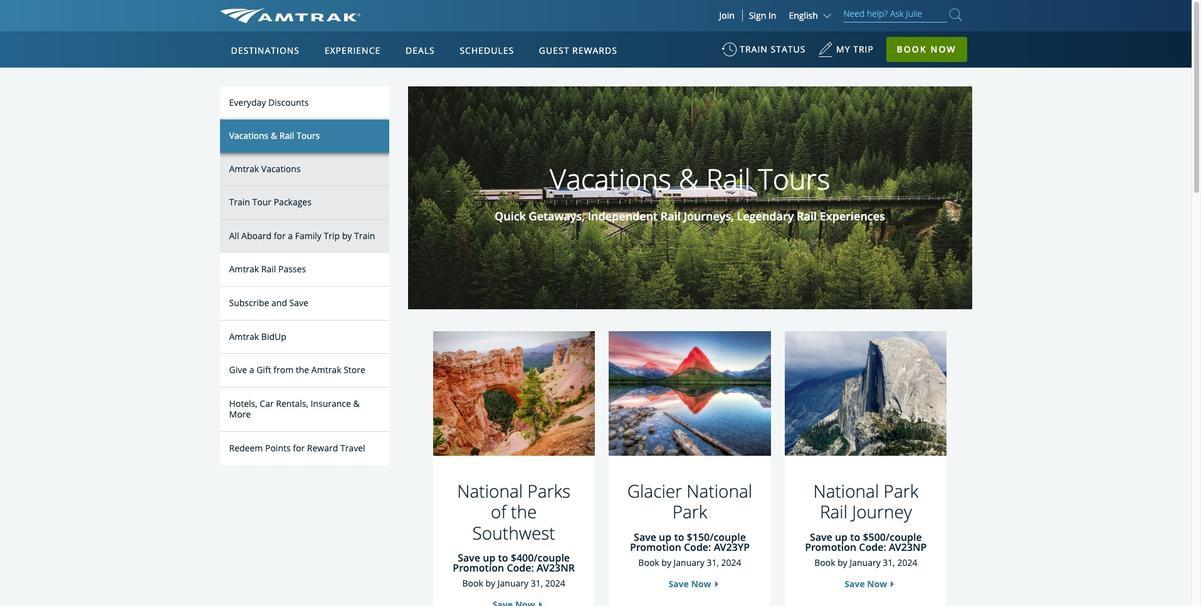 Task type: describe. For each thing, give the bounding box(es) containing it.
by for glacier national park
[[662, 557, 672, 569]]

discounts
[[268, 97, 309, 108]]

national park rail journey
[[814, 479, 919, 524]]

amtrak vacations
[[229, 163, 301, 175]]

parks
[[528, 479, 571, 503]]

more
[[229, 409, 251, 421]]

amtrak for amtrak vacations
[[229, 163, 259, 175]]

english
[[789, 9, 818, 21]]

2 horizontal spatial &
[[679, 160, 699, 198]]

now for park
[[691, 579, 711, 590]]

rail left journeys,
[[661, 209, 681, 224]]

bidup
[[261, 331, 286, 343]]

31, for national parks of the southwest
[[531, 578, 543, 590]]

amtrak for amtrak rail passes
[[229, 263, 259, 275]]

amtrak for amtrak bidup
[[229, 331, 259, 343]]

experiences
[[820, 209, 885, 224]]

redeem points for reward travel link
[[220, 433, 389, 466]]

save inside save up to $150/couple promotion code: av23yp book by january 31, 2024
[[634, 531, 656, 545]]

guest
[[539, 45, 570, 56]]

my trip button
[[818, 38, 874, 68]]

save up to $150/couple promotion code: av23yp book by january 31, 2024
[[630, 531, 750, 569]]

rail up journeys,
[[706, 160, 751, 198]]

amtrak rail passes
[[229, 263, 306, 275]]

rentals,
[[276, 398, 308, 410]]

gift
[[257, 365, 271, 376]]

av23nr
[[537, 562, 575, 576]]

by inside secondary navigation
[[342, 230, 352, 242]]

deals
[[406, 45, 435, 56]]

train tour packages link
[[220, 186, 389, 220]]

schedules link
[[455, 31, 519, 68]]

rail left passes on the left of the page
[[261, 263, 276, 275]]

by for national park rail journey
[[838, 557, 848, 569]]

everyday discounts
[[229, 97, 309, 108]]

subscribe and save link
[[220, 287, 389, 321]]

book now button
[[886, 37, 967, 62]]

passes
[[278, 263, 306, 275]]

quick getaways, independent rail journeys,  legendary rail experiences
[[495, 209, 885, 224]]

now for rail
[[867, 579, 888, 590]]

insurance
[[311, 398, 351, 410]]

save up to $400/couple promotion code: av23nr book by january 31, 2024
[[453, 552, 575, 590]]

amtrak vacations link
[[220, 153, 389, 186]]

book for national parks of the southwest
[[462, 578, 483, 590]]

sign in button
[[749, 9, 777, 21]]

vacations inside amtrak vacations link
[[261, 163, 301, 175]]

train status link
[[722, 38, 806, 68]]

$500/couple
[[863, 531, 922, 545]]

car
[[260, 398, 274, 410]]

vacations & rail tours inside secondary navigation
[[229, 130, 320, 142]]

31, for national park rail journey
[[883, 557, 895, 569]]

code: for rail
[[859, 541, 887, 555]]

give a gift from the amtrak store
[[229, 365, 365, 376]]

now
[[931, 43, 957, 55]]

1 vertical spatial vacations & rail tours
[[550, 160, 830, 198]]

points
[[265, 443, 291, 454]]

park inside glacier national park
[[673, 500, 708, 524]]

rail inside national park rail journey
[[820, 500, 848, 524]]

amtrak image
[[220, 8, 360, 23]]

journeys,
[[684, 209, 734, 224]]

vacations & rail tours link
[[220, 120, 389, 153]]

quick
[[495, 209, 526, 224]]

experience
[[325, 45, 381, 56]]

save up to $500/couple promotion code: av23np book by january 31, 2024
[[805, 531, 927, 569]]

save down the save up to $500/couple promotion code: av23np book by january 31, 2024
[[845, 579, 865, 590]]

0 horizontal spatial train
[[229, 197, 250, 208]]

my trip
[[837, 43, 874, 55]]

2024 for national parks of the southwest
[[545, 578, 565, 590]]

vacations up "independent"
[[550, 160, 672, 198]]

rail right legendary
[[797, 209, 817, 224]]

save inside "save up to $400/couple promotion code: av23nr book by january 31, 2024"
[[458, 552, 480, 566]]

av23yp
[[714, 541, 750, 555]]

train status
[[740, 43, 806, 55]]

january for rail
[[850, 557, 881, 569]]

give
[[229, 365, 247, 376]]

a inside give a gift from the amtrak store link
[[249, 365, 254, 376]]

of
[[491, 500, 507, 524]]

save now for rail
[[845, 579, 888, 590]]

1 horizontal spatial tours
[[758, 160, 830, 198]]

in
[[769, 9, 777, 21]]

all
[[229, 230, 239, 242]]

up for park
[[659, 531, 672, 545]]

secondary navigation
[[220, 87, 408, 607]]

schedules
[[460, 45, 514, 56]]

up for of
[[483, 552, 496, 566]]

my
[[837, 43, 851, 55]]

book for glacier national park
[[639, 557, 659, 569]]

destinations
[[231, 45, 300, 56]]

book
[[897, 43, 927, 55]]

& inside vacations & rail tours link
[[271, 130, 277, 142]]

promotion for glacier national park
[[630, 541, 681, 555]]

all aboard for a family trip by train link
[[220, 220, 389, 253]]

trip
[[324, 230, 340, 242]]



Task type: vqa. For each thing, say whether or not it's contained in the screenshot.
Seniors,
no



Task type: locate. For each thing, give the bounding box(es) containing it.
banner containing join
[[0, 0, 1192, 290]]

glacier
[[628, 479, 682, 503]]

save down southwest
[[458, 552, 480, 566]]

save right and
[[289, 297, 308, 309]]

park inside national park rail journey
[[884, 479, 919, 503]]

0 horizontal spatial for
[[274, 230, 286, 242]]

everyday
[[229, 97, 266, 108]]

2 horizontal spatial book
[[815, 557, 836, 569]]

legendary
[[737, 209, 794, 224]]

a left gift on the left bottom
[[249, 365, 254, 376]]

promotion down glacier in the right of the page
[[630, 541, 681, 555]]

from
[[274, 365, 294, 376]]

park up $500/couple
[[884, 479, 919, 503]]

& inside hotels, car rentals, insurance & more
[[353, 398, 360, 410]]

0 horizontal spatial &
[[271, 130, 277, 142]]

code: for park
[[684, 541, 711, 555]]

1 save now link from the left
[[669, 579, 711, 590]]

january for of
[[498, 578, 529, 590]]

january inside the save up to $500/couple promotion code: av23np book by january 31, 2024
[[850, 557, 881, 569]]

2024 down av23yp on the bottom of the page
[[721, 557, 742, 569]]

2 horizontal spatial national
[[814, 479, 879, 503]]

search icon image
[[950, 6, 962, 23]]

1 horizontal spatial january
[[674, 557, 705, 569]]

save inside the save up to $500/couple promotion code: av23np book by january 31, 2024
[[810, 531, 833, 545]]

january down $500/couple
[[850, 557, 881, 569]]

1 horizontal spatial for
[[293, 443, 305, 454]]

to down "journey"
[[850, 531, 860, 545]]

31, inside save up to $150/couple promotion code: av23yp book by january 31, 2024
[[707, 557, 719, 569]]

vacations down everyday
[[229, 130, 269, 142]]

0 horizontal spatial national
[[457, 479, 523, 503]]

$150/couple
[[687, 531, 746, 545]]

31, inside "save up to $400/couple promotion code: av23nr book by january 31, 2024"
[[531, 578, 543, 590]]

code:
[[684, 541, 711, 555], [859, 541, 887, 555], [507, 562, 534, 576]]

national up $150/couple
[[687, 479, 753, 503]]

1 horizontal spatial book
[[639, 557, 659, 569]]

train tour packages
[[229, 197, 312, 208]]

1 horizontal spatial to
[[674, 531, 684, 545]]

book inside "save up to $400/couple promotion code: av23nr book by january 31, 2024"
[[462, 578, 483, 590]]

31, for glacier national park
[[707, 557, 719, 569]]

1 horizontal spatial the
[[511, 500, 537, 524]]

save now link
[[669, 579, 711, 590], [845, 579, 888, 590]]

hotels, car rentals, insurance & more link
[[220, 388, 389, 433]]

book inside the save up to $500/couple promotion code: av23np book by january 31, 2024
[[815, 557, 836, 569]]

0 horizontal spatial 31,
[[531, 578, 543, 590]]

national parks of the southwest
[[457, 479, 571, 545]]

0 horizontal spatial book
[[462, 578, 483, 590]]

promotion for national park rail journey
[[805, 541, 857, 555]]

banner
[[0, 0, 1192, 290]]

national up the save up to $500/couple promotion code: av23np book by january 31, 2024
[[814, 479, 879, 503]]

getaways,
[[529, 209, 585, 224]]

redeem
[[229, 443, 263, 454]]

2 save now link from the left
[[845, 579, 888, 590]]

sign in
[[749, 9, 777, 21]]

save now for park
[[669, 579, 711, 590]]

amtrak up subscribe
[[229, 263, 259, 275]]

code: inside the save up to $500/couple promotion code: av23np book by january 31, 2024
[[859, 541, 887, 555]]

save now link for rail
[[845, 579, 888, 590]]

by for national parks of the southwest
[[486, 578, 495, 590]]

hotels, car rentals, insurance & more
[[229, 398, 360, 421]]

save now link down save up to $150/couple promotion code: av23yp book by january 31, 2024
[[669, 579, 711, 590]]

0 horizontal spatial vacations & rail tours
[[229, 130, 320, 142]]

2 now from the left
[[867, 579, 888, 590]]

independent
[[588, 209, 658, 224]]

for for points
[[293, 443, 305, 454]]

up
[[659, 531, 672, 545], [835, 531, 848, 545], [483, 552, 496, 566]]

save now link for park
[[669, 579, 711, 590]]

1 horizontal spatial national
[[687, 479, 753, 503]]

code: left av23np
[[859, 541, 887, 555]]

0 horizontal spatial save now
[[669, 579, 711, 590]]

the inside give a gift from the amtrak store link
[[296, 365, 309, 376]]

2 vertical spatial &
[[353, 398, 360, 410]]

the right the of
[[511, 500, 537, 524]]

aboard
[[241, 230, 272, 242]]

rail left "journey"
[[820, 500, 848, 524]]

vacations
[[229, 130, 269, 142], [550, 160, 672, 198], [261, 163, 301, 175]]

national inside national parks of the southwest
[[457, 479, 523, 503]]

up for rail
[[835, 531, 848, 545]]

up inside the save up to $500/couple promotion code: av23np book by january 31, 2024
[[835, 531, 848, 545]]

1 horizontal spatial a
[[288, 230, 293, 242]]

1 horizontal spatial &
[[353, 398, 360, 410]]

1 horizontal spatial up
[[659, 531, 672, 545]]

to for rail
[[850, 531, 860, 545]]

0 vertical spatial a
[[288, 230, 293, 242]]

save down save up to $150/couple promotion code: av23yp book by january 31, 2024
[[669, 579, 689, 590]]

amtrak bidup link
[[220, 321, 389, 355]]

for right 'points'
[[293, 443, 305, 454]]

to for of
[[498, 552, 508, 566]]

tours inside secondary navigation
[[297, 130, 320, 142]]

to inside save up to $150/couple promotion code: av23yp book by january 31, 2024
[[674, 531, 684, 545]]

redeem points for reward travel
[[229, 443, 365, 454]]

0 vertical spatial &
[[271, 130, 277, 142]]

save down national park rail journey
[[810, 531, 833, 545]]

2024 down av23np
[[898, 557, 918, 569]]

national
[[457, 479, 523, 503], [687, 479, 753, 503], [814, 479, 879, 503]]

amtrak bidup
[[229, 331, 286, 343]]

status
[[771, 43, 806, 55]]

guest rewards
[[539, 45, 618, 56]]

31,
[[707, 557, 719, 569], [883, 557, 895, 569], [531, 578, 543, 590]]

& down everyday discounts
[[271, 130, 277, 142]]

up down glacier national park
[[659, 531, 672, 545]]

january inside "save up to $400/couple promotion code: av23nr book by january 31, 2024"
[[498, 578, 529, 590]]

code: inside save up to $150/couple promotion code: av23yp book by january 31, 2024
[[684, 541, 711, 555]]

destinations button
[[226, 33, 305, 68]]

national up southwest
[[457, 479, 523, 503]]

promotion down national park rail journey
[[805, 541, 857, 555]]

promotion
[[630, 541, 681, 555], [805, 541, 857, 555], [453, 562, 504, 576]]

tours down everyday discounts link
[[297, 130, 320, 142]]

& up quick getaways, independent rail journeys,  legendary rail experiences
[[679, 160, 699, 198]]

save now down the save up to $500/couple promotion code: av23np book by january 31, 2024
[[845, 579, 888, 590]]

av23np
[[889, 541, 927, 555]]

english button
[[789, 9, 834, 21]]

experience button
[[320, 33, 386, 68]]

1 vertical spatial a
[[249, 365, 254, 376]]

0 horizontal spatial promotion
[[453, 562, 504, 576]]

the
[[296, 365, 309, 376], [511, 500, 537, 524]]

2 save now from the left
[[845, 579, 888, 590]]

book for national park rail journey
[[815, 557, 836, 569]]

promotion inside the save up to $500/couple promotion code: av23np book by january 31, 2024
[[805, 541, 857, 555]]

join button
[[712, 9, 743, 21]]

1 horizontal spatial 31,
[[707, 557, 719, 569]]

2024 for glacier national park
[[721, 557, 742, 569]]

hotels,
[[229, 398, 258, 410]]

0 horizontal spatial park
[[673, 500, 708, 524]]

family
[[295, 230, 322, 242]]

1 horizontal spatial save now link
[[845, 579, 888, 590]]

subscribe
[[229, 297, 269, 309]]

0 horizontal spatial 2024
[[545, 578, 565, 590]]

& right insurance
[[353, 398, 360, 410]]

amtrak up tour
[[229, 163, 259, 175]]

application
[[266, 105, 567, 280]]

everyday discounts link
[[220, 87, 389, 120]]

2024 for national park rail journey
[[898, 557, 918, 569]]

a woman reads a book in a private room in bed in a superliner roomette image
[[433, 329, 595, 459]]

amtrak left bidup
[[229, 331, 259, 343]]

1 horizontal spatial park
[[884, 479, 919, 503]]

rail
[[280, 130, 294, 142], [706, 160, 751, 198], [661, 209, 681, 224], [797, 209, 817, 224], [261, 263, 276, 275], [820, 500, 848, 524]]

save now link down the save up to $500/couple promotion code: av23np book by january 31, 2024
[[845, 579, 888, 590]]

promotion inside save up to $150/couple promotion code: av23yp book by january 31, 2024
[[630, 541, 681, 555]]

save down glacier in the right of the page
[[634, 531, 656, 545]]

2024 inside "save up to $400/couple promotion code: av23nr book by january 31, 2024"
[[545, 578, 565, 590]]

1 horizontal spatial 2024
[[721, 557, 742, 569]]

promotion inside "save up to $400/couple promotion code: av23nr book by january 31, 2024"
[[453, 562, 504, 576]]

by inside the save up to $500/couple promotion code: av23np book by january 31, 2024
[[838, 557, 848, 569]]

1 vertical spatial &
[[679, 160, 699, 198]]

january inside save up to $150/couple promotion code: av23yp book by january 31, 2024
[[674, 557, 705, 569]]

give a gift from the amtrak store link
[[220, 355, 389, 388]]

park up $150/couple
[[673, 500, 708, 524]]

3 national from the left
[[814, 479, 879, 503]]

deals button
[[401, 33, 440, 68]]

reward
[[307, 443, 338, 454]]

up inside "save up to $400/couple promotion code: av23nr book by january 31, 2024"
[[483, 552, 496, 566]]

0 horizontal spatial now
[[691, 579, 711, 590]]

0 horizontal spatial code:
[[507, 562, 534, 576]]

Please enter your search item search field
[[844, 6, 947, 23]]

a inside all aboard for a family trip by train link
[[288, 230, 293, 242]]

up inside save up to $150/couple promotion code: av23yp book by january 31, 2024
[[659, 531, 672, 545]]

journey
[[852, 500, 912, 524]]

to inside "save up to $400/couple promotion code: av23nr book by january 31, 2024"
[[498, 552, 508, 566]]

1 horizontal spatial now
[[867, 579, 888, 590]]

0 horizontal spatial save now link
[[669, 579, 711, 590]]

0 horizontal spatial up
[[483, 552, 496, 566]]

code: left av23yp on the bottom of the page
[[684, 541, 711, 555]]

1 vertical spatial for
[[293, 443, 305, 454]]

packages
[[274, 197, 312, 208]]

2 horizontal spatial 2024
[[898, 557, 918, 569]]

31, inside the save up to $500/couple promotion code: av23np book by january 31, 2024
[[883, 557, 895, 569]]

save
[[289, 297, 308, 309], [634, 531, 656, 545], [810, 531, 833, 545], [458, 552, 480, 566], [669, 579, 689, 590], [845, 579, 865, 590]]

to down southwest
[[498, 552, 508, 566]]

2 horizontal spatial january
[[850, 557, 881, 569]]

vacations & rail tours down everyday discounts
[[229, 130, 320, 142]]

2024 inside the save up to $500/couple promotion code: av23np book by january 31, 2024
[[898, 557, 918, 569]]

amtrak rail passes link
[[220, 253, 389, 287]]

january
[[674, 557, 705, 569], [850, 557, 881, 569], [498, 578, 529, 590]]

1 horizontal spatial promotion
[[630, 541, 681, 555]]

1 vertical spatial train
[[354, 230, 375, 242]]

for
[[274, 230, 286, 242], [293, 443, 305, 454]]

code: left av23nr
[[507, 562, 534, 576]]

2 horizontal spatial to
[[850, 531, 860, 545]]

january down $150/couple
[[674, 557, 705, 569]]

train
[[229, 197, 250, 208], [354, 230, 375, 242]]

1 vertical spatial the
[[511, 500, 537, 524]]

for right aboard
[[274, 230, 286, 242]]

to inside the save up to $500/couple promotion code: av23np book by january 31, 2024
[[850, 531, 860, 545]]

amtrak left store
[[312, 365, 341, 376]]

by inside "save up to $400/couple promotion code: av23nr book by january 31, 2024"
[[486, 578, 495, 590]]

by inside save up to $150/couple promotion code: av23yp book by january 31, 2024
[[662, 557, 672, 569]]

2 horizontal spatial code:
[[859, 541, 887, 555]]

rewards
[[573, 45, 618, 56]]

31, down av23yp on the bottom of the page
[[707, 557, 719, 569]]

1 now from the left
[[691, 579, 711, 590]]

1 national from the left
[[457, 479, 523, 503]]

national for national park rail journey
[[814, 479, 879, 503]]

trip
[[854, 43, 874, 55]]

vacations & rail tours up quick getaways, independent rail journeys,  legendary rail experiences
[[550, 160, 830, 198]]

31, down av23np
[[883, 557, 895, 569]]

1 horizontal spatial vacations & rail tours
[[550, 160, 830, 198]]

travel
[[340, 443, 365, 454]]

now down the save up to $500/couple promotion code: av23np book by january 31, 2024
[[867, 579, 888, 590]]

for for aboard
[[274, 230, 286, 242]]

guest rewards button
[[534, 33, 623, 68]]

2024 down av23nr
[[545, 578, 565, 590]]

train right trip
[[354, 230, 375, 242]]

national inside national park rail journey
[[814, 479, 879, 503]]

sign
[[749, 9, 766, 21]]

train left tour
[[229, 197, 250, 208]]

1 save now from the left
[[669, 579, 711, 590]]

book inside save up to $150/couple promotion code: av23yp book by january 31, 2024
[[639, 557, 659, 569]]

1 horizontal spatial save now
[[845, 579, 888, 590]]

national inside glacier national park
[[687, 479, 753, 503]]

up down southwest
[[483, 552, 496, 566]]

a left family
[[288, 230, 293, 242]]

2 horizontal spatial up
[[835, 531, 848, 545]]

to left $150/couple
[[674, 531, 684, 545]]

regions map image
[[266, 105, 567, 280]]

0 horizontal spatial a
[[249, 365, 254, 376]]

tours up legendary
[[758, 160, 830, 198]]

0 vertical spatial for
[[274, 230, 286, 242]]

now down save up to $150/couple promotion code: av23yp book by january 31, 2024
[[691, 579, 711, 590]]

0 horizontal spatial to
[[498, 552, 508, 566]]

0 vertical spatial tours
[[297, 130, 320, 142]]

southwest
[[473, 522, 555, 545]]

the inside national parks of the southwest
[[511, 500, 537, 524]]

2 horizontal spatial promotion
[[805, 541, 857, 555]]

vacations up 'train tour packages'
[[261, 163, 301, 175]]

promotion down southwest
[[453, 562, 504, 576]]

2 horizontal spatial 31,
[[883, 557, 895, 569]]

1 horizontal spatial code:
[[684, 541, 711, 555]]

0 horizontal spatial tours
[[297, 130, 320, 142]]

book now
[[897, 43, 957, 55]]

january for park
[[674, 557, 705, 569]]

glacier national park
[[628, 479, 753, 524]]

the right from
[[296, 365, 309, 376]]

promotion for national parks of the southwest
[[453, 562, 504, 576]]

subscribe and save
[[229, 297, 308, 309]]

national for national parks of the southwest
[[457, 479, 523, 503]]

a
[[288, 230, 293, 242], [249, 365, 254, 376]]

a lake surrounded by trees and mountains image
[[609, 329, 771, 459]]

vacations & rail tours
[[229, 130, 320, 142], [550, 160, 830, 198]]

rail down "discounts" on the top left
[[280, 130, 294, 142]]

train
[[740, 43, 768, 55]]

0 vertical spatial train
[[229, 197, 250, 208]]

to for park
[[674, 531, 684, 545]]

amtrak
[[229, 163, 259, 175], [229, 263, 259, 275], [229, 331, 259, 343], [312, 365, 341, 376]]

and
[[272, 297, 287, 309]]

0 horizontal spatial january
[[498, 578, 529, 590]]

31, down av23nr
[[531, 578, 543, 590]]

store
[[344, 365, 365, 376]]

park
[[884, 479, 919, 503], [673, 500, 708, 524]]

2 national from the left
[[687, 479, 753, 503]]

0 vertical spatial vacations & rail tours
[[229, 130, 320, 142]]

tour
[[252, 197, 272, 208]]

code: for of
[[507, 562, 534, 576]]

january down $400/couple at bottom left
[[498, 578, 529, 590]]

$400/couple
[[511, 552, 570, 566]]

1 horizontal spatial train
[[354, 230, 375, 242]]

up down national park rail journey
[[835, 531, 848, 545]]

save now down save up to $150/couple promotion code: av23yp book by january 31, 2024
[[669, 579, 711, 590]]

vacations inside vacations & rail tours link
[[229, 130, 269, 142]]

code: inside "save up to $400/couple promotion code: av23nr book by january 31, 2024"
[[507, 562, 534, 576]]

0 vertical spatial the
[[296, 365, 309, 376]]

0 horizontal spatial the
[[296, 365, 309, 376]]

join
[[720, 9, 735, 21]]

save inside secondary navigation
[[289, 297, 308, 309]]

1 vertical spatial tours
[[758, 160, 830, 198]]

2024 inside save up to $150/couple promotion code: av23yp book by january 31, 2024
[[721, 557, 742, 569]]

all aboard for a family trip by train
[[229, 230, 375, 242]]



